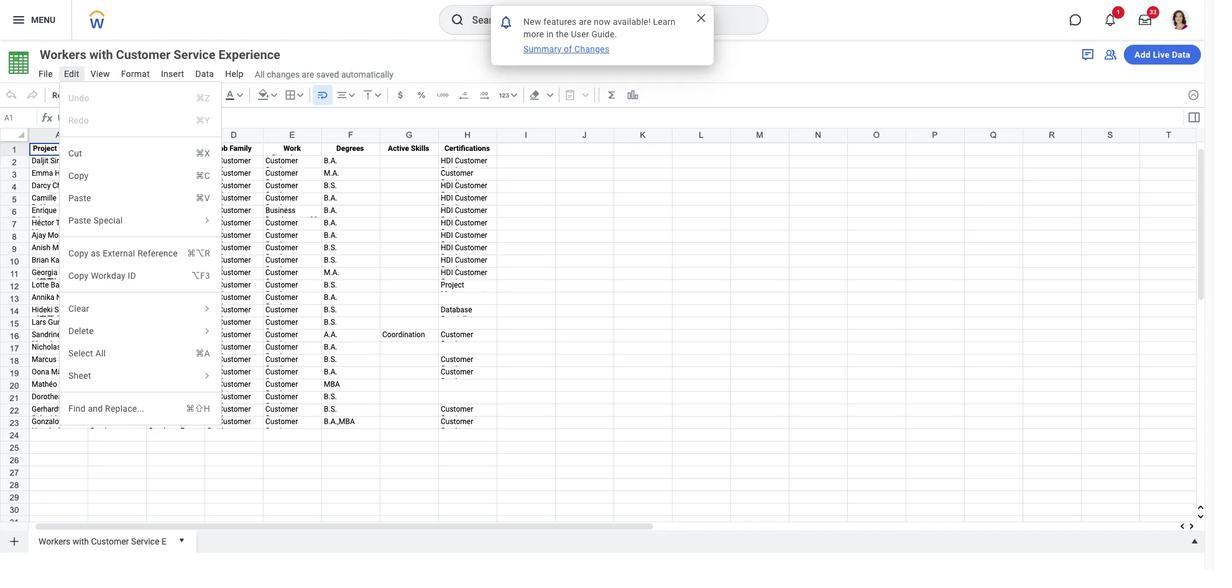 Task type: vqa. For each thing, say whether or not it's contained in the screenshot.
BUSINESS SERVICES CONSULTING - NA Link
no



Task type: describe. For each thing, give the bounding box(es) containing it.
workers with customer service e button
[[34, 531, 171, 551]]

special
[[94, 216, 123, 226]]

copy for copy
[[68, 171, 89, 181]]

in
[[546, 29, 554, 39]]

learn
[[653, 17, 676, 27]]

delete
[[68, 326, 94, 336]]

inbox large image
[[1139, 14, 1151, 26]]

3 chevron down small image from the left
[[544, 89, 556, 101]]

text wrap image
[[316, 89, 329, 101]]

⌘y
[[196, 116, 210, 126]]

menu item containing copy
[[60, 165, 221, 187]]

are for changes
[[302, 69, 314, 79]]

paste for paste
[[68, 193, 91, 203]]

Formula Bar text field
[[55, 109, 1182, 127]]

chevron right small image
[[201, 326, 213, 337]]

1 button
[[1097, 6, 1125, 34]]

experience
[[219, 47, 280, 62]]

sheet
[[68, 371, 91, 381]]

workday
[[91, 271, 125, 281]]

user
[[571, 29, 589, 39]]

workers for workers with customer service experience
[[40, 47, 86, 62]]

copy as external reference
[[68, 249, 178, 259]]

⌘v
[[196, 193, 210, 203]]

border all image
[[284, 89, 296, 101]]

33 button
[[1131, 6, 1159, 34]]

are for features
[[579, 17, 592, 27]]

help
[[225, 69, 244, 79]]

⌘z
[[196, 93, 210, 103]]

⌘a
[[195, 349, 210, 359]]

reference
[[137, 249, 178, 259]]

guide.
[[592, 29, 617, 39]]

redo
[[68, 116, 89, 126]]

chevron right small image for clear
[[201, 303, 213, 315]]

chevron right small image for paste special
[[201, 215, 213, 226]]

dollar sign image
[[394, 89, 406, 101]]

numbers image
[[498, 89, 510, 101]]

3 chevron down small image from the left
[[294, 89, 306, 101]]

replace...
[[105, 404, 144, 414]]

caret down small image
[[175, 535, 188, 547]]

copy workday id
[[68, 271, 136, 281]]

customer for experience
[[116, 47, 171, 62]]

⌘⇧h
[[186, 404, 210, 414]]

customer for e
[[91, 537, 129, 547]]

edit menu
[[59, 81, 222, 426]]

add live data button
[[1124, 45, 1201, 65]]

1
[[1117, 9, 1120, 16]]

id
[[128, 271, 136, 281]]

select all
[[68, 349, 106, 359]]

with for workers with customer service experience
[[89, 47, 113, 62]]

align top image
[[362, 89, 374, 101]]

paste for paste special
[[68, 216, 91, 226]]

chevron right small image for sheet
[[201, 371, 213, 382]]

select
[[68, 349, 93, 359]]

clear
[[68, 304, 89, 314]]

⌘⌥r
[[187, 249, 210, 259]]

workers for workers with customer service e
[[39, 537, 70, 547]]

1 chevron down small image from the left
[[234, 89, 246, 101]]

search image
[[450, 12, 465, 27]]

menu item containing redo
[[60, 109, 221, 132]]

data inside button
[[1172, 50, 1191, 60]]

x image
[[695, 12, 707, 24]]

add
[[1135, 50, 1151, 60]]

more
[[523, 29, 544, 39]]

menus menu bar
[[32, 65, 250, 85]]

menu item containing copy as external reference
[[60, 242, 221, 265]]

chevron down small image for the numbers image
[[508, 89, 520, 101]]

paste special
[[68, 216, 123, 226]]

menu item containing select all
[[60, 343, 221, 365]]

chevron up circle image
[[1187, 89, 1200, 101]]

file
[[39, 69, 53, 79]]

view
[[91, 69, 110, 79]]

chevron down small image for align top image at the left top of the page
[[372, 89, 384, 101]]



Task type: locate. For each thing, give the bounding box(es) containing it.
find and replace...
[[68, 404, 144, 414]]

chevron down small image right eraser icon
[[544, 89, 556, 101]]

summary
[[523, 44, 562, 54]]

0 horizontal spatial all
[[95, 349, 106, 359]]

data right live
[[1172, 50, 1191, 60]]

paste up paste special
[[68, 193, 91, 203]]

0 horizontal spatial data
[[195, 69, 214, 79]]

menu item containing find and replace...
[[60, 398, 221, 420]]

customer up menus menu bar
[[116, 47, 171, 62]]

all down the experience
[[255, 69, 265, 79]]

2 chevron right small image from the top
[[201, 303, 213, 315]]

notifications large image
[[1104, 14, 1117, 26]]

data up 'underline' image
[[195, 69, 214, 79]]

chevron down small image
[[234, 89, 246, 101], [268, 89, 280, 101], [294, 89, 306, 101], [345, 89, 358, 101]]

1 paste from the top
[[68, 193, 91, 203]]

workers
[[40, 47, 86, 62], [39, 537, 70, 547]]

1 copy from the top
[[68, 171, 89, 181]]

copy
[[68, 171, 89, 181], [68, 249, 89, 259], [68, 271, 89, 281]]

clear menu item
[[60, 298, 221, 320]]

insert
[[161, 69, 184, 79]]

2 horizontal spatial chevron down small image
[[544, 89, 556, 101]]

and
[[88, 404, 103, 414]]

menu
[[31, 15, 55, 25]]

are
[[579, 17, 592, 27], [302, 69, 314, 79]]

None text field
[[1, 109, 37, 127]]

with inside workers with customer service experience button
[[89, 47, 113, 62]]

2 copy from the top
[[68, 249, 89, 259]]

paste inside "menu item"
[[68, 193, 91, 203]]

activity stream image
[[1080, 47, 1095, 62]]

1 horizontal spatial are
[[579, 17, 592, 27]]

workers with customer service experience
[[40, 47, 280, 62]]

profile logan mcneil image
[[1170, 10, 1190, 32]]

1 vertical spatial with
[[73, 537, 89, 547]]

copy for copy as external reference
[[68, 249, 89, 259]]

media classroom image
[[1103, 47, 1118, 62]]

add live data
[[1135, 50, 1191, 60]]

add zero image
[[479, 89, 491, 101]]

chevron down small image left align top image at the left top of the page
[[345, 89, 358, 101]]

workers right add footer ws icon
[[39, 537, 70, 547]]

chevron down small image left eraser icon
[[508, 89, 520, 101]]

data
[[1172, 50, 1191, 60], [195, 69, 214, 79]]

format
[[121, 69, 150, 79]]

all
[[255, 69, 265, 79], [95, 349, 106, 359]]

4 chevron down small image from the left
[[345, 89, 358, 101]]

⌘x
[[196, 149, 210, 159]]

1 vertical spatial paste
[[68, 216, 91, 226]]

changes
[[267, 69, 300, 79]]

remove zero image
[[457, 89, 470, 101]]

menu button
[[0, 0, 72, 40]]

delete menu item
[[60, 320, 221, 343]]

workers up "edit"
[[40, 47, 86, 62]]

changes
[[574, 44, 610, 54]]

notifications image
[[499, 15, 514, 30]]

0 vertical spatial paste
[[68, 193, 91, 203]]

1 horizontal spatial service
[[174, 47, 215, 62]]

2 vertical spatial copy
[[68, 271, 89, 281]]

2 vertical spatial chevron right small image
[[201, 371, 213, 382]]

paste
[[68, 193, 91, 203], [68, 216, 91, 226]]

with inside workers with customer service e button
[[73, 537, 89, 547]]

roboto button
[[48, 85, 116, 105]]

chevron right small image down ⌘a
[[201, 371, 213, 382]]

all changes are saved automatically button
[[250, 69, 393, 80]]

all inside button
[[255, 69, 265, 79]]

0 vertical spatial workers
[[40, 47, 86, 62]]

33
[[1150, 9, 1157, 16]]

1 vertical spatial service
[[131, 537, 159, 547]]

0 vertical spatial chevron right small image
[[201, 215, 213, 226]]

fx image
[[40, 111, 55, 126]]

paste left special
[[68, 216, 91, 226]]

chevron right small image inside the sheet menu item
[[201, 371, 213, 382]]

chart image
[[626, 89, 639, 101]]

justify image
[[11, 12, 26, 27]]

0 horizontal spatial are
[[302, 69, 314, 79]]

copy left workday
[[68, 271, 89, 281]]

copy left as
[[68, 249, 89, 259]]

chevron right small image down '⌘v'
[[201, 215, 213, 226]]

0 vertical spatial are
[[579, 17, 592, 27]]

0 vertical spatial copy
[[68, 171, 89, 181]]

1 chevron down small image from the left
[[372, 89, 384, 101]]

align center image
[[336, 89, 348, 101]]

1 horizontal spatial all
[[255, 69, 265, 79]]

roboto
[[52, 90, 79, 100]]

1 vertical spatial copy
[[68, 249, 89, 259]]

new features are now available! learn more in the user guide. summary of changes
[[523, 17, 678, 54]]

workers with customer service e
[[39, 537, 166, 547]]

0 vertical spatial with
[[89, 47, 113, 62]]

chevron down small image left border all image
[[268, 89, 280, 101]]

now
[[594, 17, 611, 27]]

autosum image
[[605, 89, 618, 101]]

of
[[564, 44, 572, 54]]

as
[[91, 249, 100, 259]]

live
[[1153, 50, 1170, 60]]

menu item containing paste
[[60, 187, 221, 210]]

chevron down small image left dollar sign image
[[372, 89, 384, 101]]

with
[[89, 47, 113, 62], [73, 537, 89, 547]]

all changes are saved automatically
[[255, 69, 393, 79]]

chevron right small image up chevron right small image
[[201, 303, 213, 315]]

percentage image
[[415, 89, 428, 101]]

automatically
[[341, 69, 393, 79]]

⌥f3
[[191, 271, 210, 281]]

all right select
[[95, 349, 106, 359]]

service for experience
[[174, 47, 215, 62]]

2 chevron down small image from the left
[[508, 89, 520, 101]]

underline image
[[199, 89, 211, 101]]

are inside button
[[302, 69, 314, 79]]

with for workers with customer service e
[[73, 537, 89, 547]]

external
[[103, 249, 135, 259]]

cut
[[68, 149, 82, 159]]

are left saved
[[302, 69, 314, 79]]

undo
[[68, 93, 89, 103]]

service left e
[[131, 537, 159, 547]]

service
[[174, 47, 215, 62], [131, 537, 159, 547]]

all inside edit "menu"
[[95, 349, 106, 359]]

find
[[68, 404, 86, 414]]

1 horizontal spatial chevron down small image
[[508, 89, 520, 101]]

copy down cut
[[68, 171, 89, 181]]

summary of changes link
[[522, 43, 611, 55]]

1 vertical spatial customer
[[91, 537, 129, 547]]

1 vertical spatial workers
[[39, 537, 70, 547]]

data inside menus menu bar
[[195, 69, 214, 79]]

service up insert
[[174, 47, 215, 62]]

edit
[[64, 69, 79, 79]]

3 copy from the top
[[68, 271, 89, 281]]

customer left e
[[91, 537, 129, 547]]

menu item
[[68, 91, 213, 106], [60, 109, 221, 132], [60, 142, 221, 165], [60, 165, 221, 187], [60, 187, 221, 210], [60, 242, 221, 265], [60, 265, 221, 287], [60, 343, 221, 365], [60, 398, 221, 420]]

caret up image
[[1189, 536, 1201, 548]]

menu item containing undo
[[68, 91, 213, 106]]

1 vertical spatial data
[[195, 69, 214, 79]]

2 chevron down small image from the left
[[268, 89, 280, 101]]

sheet menu item
[[60, 365, 221, 387]]

service for e
[[131, 537, 159, 547]]

copy for copy workday id
[[68, 271, 89, 281]]

menu item containing copy workday id
[[60, 265, 221, 287]]

new
[[523, 17, 541, 27]]

chevron down small image left text wrap image
[[294, 89, 306, 101]]

are up user
[[579, 17, 592, 27]]

eraser image
[[528, 89, 541, 101]]

paste special menu item
[[60, 210, 221, 232]]

available!
[[613, 17, 651, 27]]

0 vertical spatial service
[[174, 47, 215, 62]]

chevron right small image inside "paste special" 'menu item'
[[201, 215, 213, 226]]

0 vertical spatial customer
[[116, 47, 171, 62]]

chevron right small image
[[201, 215, 213, 226], [201, 303, 213, 315], [201, 371, 213, 382]]

0 vertical spatial data
[[1172, 50, 1191, 60]]

chevron down small image
[[372, 89, 384, 101], [508, 89, 520, 101], [544, 89, 556, 101]]

paste inside 'menu item'
[[68, 216, 91, 226]]

1 vertical spatial all
[[95, 349, 106, 359]]

saved
[[316, 69, 339, 79]]

1 horizontal spatial data
[[1172, 50, 1191, 60]]

0 horizontal spatial service
[[131, 537, 159, 547]]

thousands comma image
[[436, 89, 449, 101]]

0 vertical spatial all
[[255, 69, 265, 79]]

are inside new features are now available! learn more in the user guide. summary of changes
[[579, 17, 592, 27]]

features
[[544, 17, 577, 27]]

Search Workday  search field
[[472, 6, 742, 34]]

0 horizontal spatial chevron down small image
[[372, 89, 384, 101]]

toolbar container region
[[0, 83, 1182, 108]]

1 vertical spatial chevron right small image
[[201, 303, 213, 315]]

grid
[[0, 128, 1214, 571]]

1 vertical spatial are
[[302, 69, 314, 79]]

add footer ws image
[[8, 536, 21, 548]]

e
[[162, 537, 166, 547]]

2 paste from the top
[[68, 216, 91, 226]]

chevron right small image inside "clear" menu item
[[201, 303, 213, 315]]

1 chevron right small image from the top
[[201, 215, 213, 226]]

the
[[556, 29, 569, 39]]

customer
[[116, 47, 171, 62], [91, 537, 129, 547]]

⌘c
[[195, 171, 210, 181]]

3 chevron right small image from the top
[[201, 371, 213, 382]]

formula editor image
[[1186, 110, 1201, 125]]

workers with customer service experience button
[[34, 46, 303, 63]]

menu item containing cut
[[60, 142, 221, 165]]

chevron down small image down help
[[234, 89, 246, 101]]



